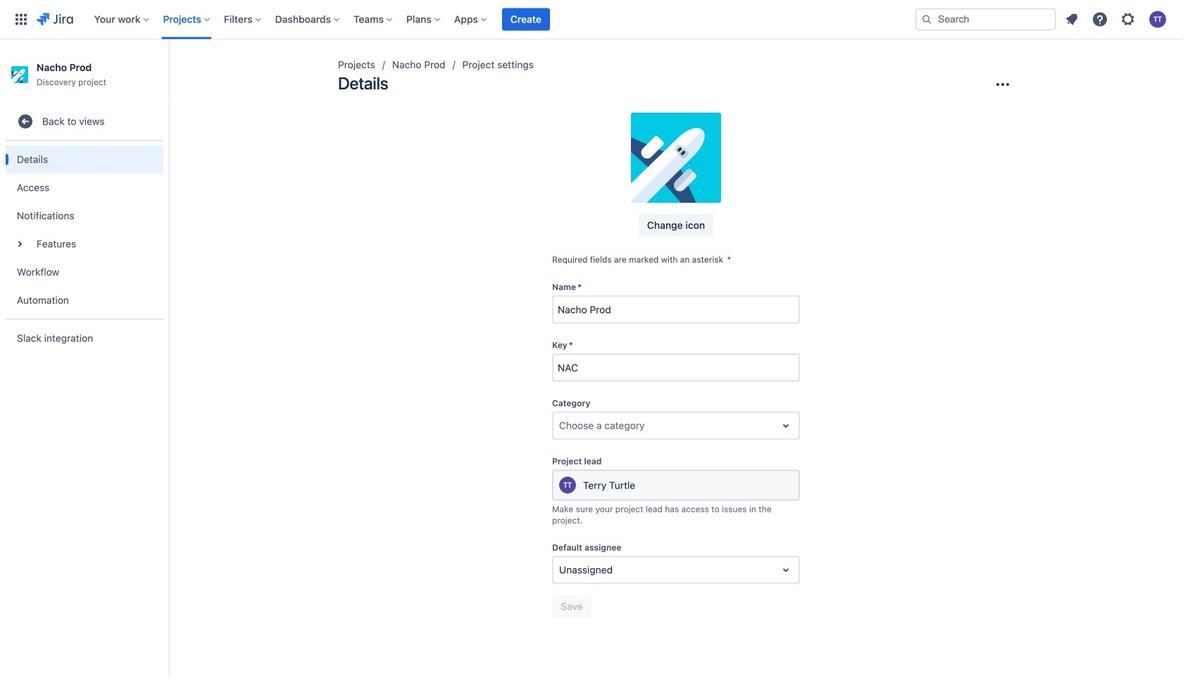 Task type: describe. For each thing, give the bounding box(es) containing it.
primary element
[[8, 0, 905, 39]]

appswitcher icon image
[[13, 11, 30, 28]]

help image
[[1092, 11, 1109, 28]]

notifications image
[[1064, 11, 1081, 28]]

Search field
[[916, 8, 1057, 31]]

current project sidebar image
[[154, 56, 185, 85]]

project avatar image
[[631, 113, 721, 203]]



Task type: locate. For each thing, give the bounding box(es) containing it.
open image
[[778, 418, 795, 434]]

None field
[[554, 297, 799, 322], [554, 355, 799, 381], [554, 297, 799, 322], [554, 355, 799, 381]]

banner
[[0, 0, 1184, 39]]

your profile and settings image
[[1150, 11, 1167, 28]]

group
[[6, 99, 163, 361], [6, 140, 163, 319]]

back to views image
[[17, 113, 34, 130]]

open image
[[778, 562, 795, 579]]

None text field
[[559, 563, 562, 577]]

search image
[[922, 14, 933, 25]]

more image
[[995, 76, 1012, 93]]

2 group from the top
[[6, 140, 163, 319]]

None text field
[[559, 419, 562, 433]]

1 group from the top
[[6, 99, 163, 361]]

settings image
[[1120, 11, 1137, 28]]

jira image
[[37, 11, 73, 28], [37, 11, 73, 28]]

jira product discovery navigation element
[[0, 39, 169, 678]]



Task type: vqa. For each thing, say whether or not it's contained in the screenshot.
search field
no



